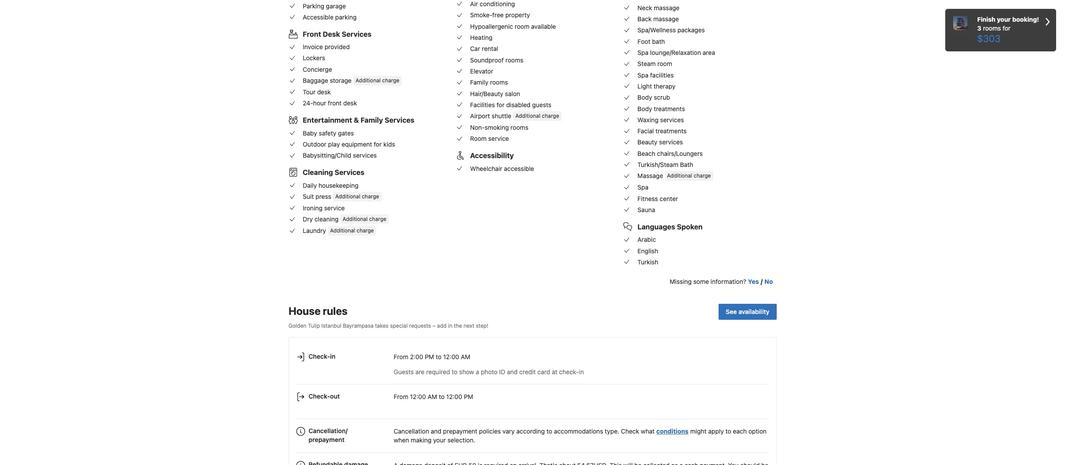 Task type: vqa. For each thing, say whether or not it's contained in the screenshot.
GOLDEN TULIP ISTANBUL BAYRAMPASA TAKES SPECIAL REQUESTS – ADD IN THE NEXT STEP!
yes



Task type: locate. For each thing, give the bounding box(es) containing it.
to left 12:00 pm
[[439, 394, 445, 401]]

12:00 am down are
[[410, 394, 437, 401]]

charge inside airport shuttle additional charge
[[542, 113, 559, 119]]

rooms down finish
[[983, 24, 1001, 32]]

foot
[[638, 38, 651, 45]]

treatments down waxing services
[[656, 127, 687, 135]]

2 from from the top
[[394, 394, 409, 401]]

hypoallergenic
[[470, 22, 513, 30]]

desk
[[317, 88, 331, 96], [343, 100, 357, 107]]

photo
[[481, 369, 498, 376]]

takes
[[375, 323, 389, 330]]

charge inside laundry additional charge
[[357, 228, 374, 234]]

charge inside suit press additional charge
[[362, 193, 379, 200]]

additional inside laundry additional charge
[[330, 228, 355, 234]]

1 check- from the top
[[309, 353, 330, 361]]

body up waxing
[[638, 105, 652, 113]]

to for from 12:00 am to 12:00 pm
[[439, 394, 445, 401]]

0 vertical spatial 12:00 am
[[443, 354, 471, 361]]

1 vertical spatial in
[[330, 353, 336, 361]]

from up guests
[[394, 354, 409, 361]]

0 horizontal spatial your
[[433, 437, 446, 445]]

salon
[[505, 90, 520, 97]]

the
[[454, 323, 462, 330]]

0 horizontal spatial family
[[361, 116, 383, 124]]

1 vertical spatial service
[[324, 205, 345, 212]]

to for might apply to each option when making your selection.
[[726, 428, 732, 436]]

2 check- from the top
[[309, 393, 330, 401]]

0 vertical spatial your
[[997, 16, 1011, 23]]

spa up light
[[638, 71, 649, 79]]

front
[[303, 30, 321, 38]]

daily housekeeping
[[303, 182, 359, 189]]

heating
[[470, 34, 493, 41]]

prepayment down cancellation/
[[309, 437, 345, 444]]

from
[[394, 354, 409, 361], [394, 394, 409, 401]]

to
[[436, 354, 442, 361], [452, 369, 458, 376], [439, 394, 445, 401], [547, 428, 553, 436], [726, 428, 732, 436]]

0 vertical spatial room
[[515, 22, 530, 30]]

your
[[997, 16, 1011, 23], [433, 437, 446, 445]]

1 horizontal spatial your
[[997, 16, 1011, 23]]

0 horizontal spatial room
[[515, 22, 530, 30]]

2 vertical spatial for
[[374, 141, 382, 148]]

massage up "spa/wellness packages" on the top right
[[654, 15, 679, 23]]

treatments down 'scrub'
[[654, 105, 685, 113]]

1 vertical spatial treatments
[[656, 127, 687, 135]]

check-
[[559, 369, 579, 376]]

service down suit press additional charge
[[324, 205, 345, 212]]

your right finish
[[997, 16, 1011, 23]]

1 vertical spatial for
[[497, 101, 505, 109]]

charge inside baggage storage additional charge
[[382, 77, 400, 84]]

baggage
[[303, 77, 328, 84]]

golden tulip istanbul bayrampasa takes special requests – add in the next step!
[[289, 323, 489, 330]]

babysitting/child
[[303, 152, 351, 159]]

0 vertical spatial check-
[[309, 353, 330, 361]]

in right the at
[[579, 369, 584, 376]]

wheelchair
[[470, 165, 502, 173]]

services up facial treatments
[[660, 116, 684, 124]]

24-hour front desk
[[303, 100, 357, 107]]

for up shuttle
[[497, 101, 505, 109]]

laundry additional charge
[[303, 227, 374, 235]]

body down light
[[638, 94, 652, 101]]

0 vertical spatial prepayment
[[443, 428, 478, 436]]

2 vertical spatial services
[[353, 152, 377, 159]]

0 horizontal spatial desk
[[317, 88, 331, 96]]

selection.
[[448, 437, 475, 445]]

massage
[[638, 172, 663, 180]]

no
[[765, 278, 773, 286]]

12:00 am up the show
[[443, 354, 471, 361]]

2 spa from the top
[[638, 71, 649, 79]]

each
[[733, 428, 747, 436]]

beauty services
[[638, 139, 683, 146]]

baby
[[303, 129, 317, 137]]

0 horizontal spatial service
[[324, 205, 345, 212]]

additional inside baggage storage additional charge
[[356, 77, 381, 84]]

prepayment up selection.
[[443, 428, 478, 436]]

to up required
[[436, 354, 442, 361]]

scrub
[[654, 94, 670, 101]]

room down property
[[515, 22, 530, 30]]

1 vertical spatial 12:00 am
[[410, 394, 437, 401]]

check-out
[[309, 393, 340, 401]]

check- for out
[[309, 393, 330, 401]]

additional down dry cleaning additional charge
[[330, 228, 355, 234]]

desk right front
[[343, 100, 357, 107]]

0 vertical spatial spa
[[638, 49, 649, 56]]

and up making
[[431, 428, 442, 436]]

–
[[433, 323, 436, 330]]

see availability
[[726, 308, 770, 316]]

might apply to each option when making your selection.
[[394, 428, 767, 445]]

family right &
[[361, 116, 383, 124]]

additional inside massage additional charge
[[667, 173, 692, 179]]

0 vertical spatial body
[[638, 94, 652, 101]]

1 vertical spatial services
[[659, 139, 683, 146]]

0 horizontal spatial in
[[330, 353, 336, 361]]

check- down tulip
[[309, 353, 330, 361]]

1 from from the top
[[394, 354, 409, 361]]

to inside might apply to each option when making your selection.
[[726, 428, 732, 436]]

1 vertical spatial from
[[394, 394, 409, 401]]

additional up laundry additional charge
[[343, 216, 368, 223]]

might
[[691, 428, 707, 436]]

additional inside suit press additional charge
[[335, 193, 360, 200]]

steam room
[[638, 60, 672, 68]]

front
[[328, 100, 342, 107]]

light
[[638, 83, 652, 90]]

charge for baggage storage
[[382, 77, 400, 84]]

check-
[[309, 353, 330, 361], [309, 393, 330, 401]]

equipment
[[342, 141, 372, 148]]

in left the the
[[448, 323, 453, 330]]

car
[[470, 45, 480, 52]]

additional inside airport shuttle additional charge
[[516, 113, 541, 119]]

your inside finish your booking! 3 rooms for $303
[[997, 16, 1011, 23]]

outdoor play equipment for kids
[[303, 141, 395, 148]]

spa up fitness
[[638, 184, 649, 191]]

beach chairs/loungers
[[638, 150, 703, 157]]

0 vertical spatial treatments
[[654, 105, 685, 113]]

soundproof rooms
[[470, 56, 524, 64]]

spoken
[[677, 223, 703, 231]]

show
[[459, 369, 474, 376]]

0 vertical spatial in
[[448, 323, 453, 330]]

finish your booking! 3 rooms for $303
[[978, 16, 1040, 44]]

and
[[507, 369, 518, 376], [431, 428, 442, 436]]

check- up cancellation/
[[309, 393, 330, 401]]

0 horizontal spatial prepayment
[[309, 437, 345, 444]]

air conditioning
[[470, 0, 515, 8]]

1 horizontal spatial prepayment
[[443, 428, 478, 436]]

1 vertical spatial and
[[431, 428, 442, 436]]

0 horizontal spatial for
[[374, 141, 382, 148]]

room
[[515, 22, 530, 30], [658, 60, 672, 68]]

1 vertical spatial check-
[[309, 393, 330, 401]]

additional down the housekeeping
[[335, 193, 360, 200]]

from down guests
[[394, 394, 409, 401]]

laundry
[[303, 227, 326, 235]]

additional down disabled
[[516, 113, 541, 119]]

0 vertical spatial massage
[[654, 4, 680, 11]]

entertainment
[[303, 116, 352, 124]]

2 vertical spatial services
[[335, 169, 365, 177]]

spa for spa facilities
[[638, 71, 649, 79]]

tulip
[[308, 323, 320, 330]]

from for from 2:00 pm to 12:00 am
[[394, 354, 409, 361]]

services up 'kids'
[[385, 116, 415, 124]]

neck
[[638, 4, 653, 11]]

and right id
[[507, 369, 518, 376]]

desk up hour at the left top
[[317, 88, 331, 96]]

2 body from the top
[[638, 105, 652, 113]]

charge inside dry cleaning additional charge
[[369, 216, 387, 223]]

1 vertical spatial room
[[658, 60, 672, 68]]

accessibility
[[470, 152, 514, 160]]

0 vertical spatial family
[[470, 79, 489, 86]]

additional down "bath"
[[667, 173, 692, 179]]

0 vertical spatial service
[[488, 135, 509, 143]]

1 vertical spatial your
[[433, 437, 446, 445]]

1 spa from the top
[[638, 49, 649, 56]]

at
[[552, 369, 558, 376]]

1 body from the top
[[638, 94, 652, 101]]

massage for back massage
[[654, 15, 679, 23]]

in down the istanbul
[[330, 353, 336, 361]]

provided
[[325, 43, 350, 51]]

cleaning
[[315, 216, 339, 223]]

additional right the storage
[[356, 77, 381, 84]]

3 spa from the top
[[638, 184, 649, 191]]

accommodations
[[554, 428, 603, 436]]

add
[[437, 323, 447, 330]]

1 horizontal spatial and
[[507, 369, 518, 376]]

0 vertical spatial services
[[660, 116, 684, 124]]

services down equipment
[[353, 152, 377, 159]]

services up beach chairs/loungers
[[659, 139, 683, 146]]

airport shuttle additional charge
[[470, 112, 559, 120]]

to for from 2:00 pm to 12:00 am
[[436, 354, 442, 361]]

non-
[[470, 124, 485, 131]]

1 vertical spatial spa
[[638, 71, 649, 79]]

required
[[426, 369, 450, 376]]

your inside might apply to each option when making your selection.
[[433, 437, 446, 445]]

airport
[[470, 112, 490, 120]]

1 vertical spatial massage
[[654, 15, 679, 23]]

services up the housekeeping
[[335, 169, 365, 177]]

0 vertical spatial for
[[1003, 24, 1011, 32]]

baggage storage additional charge
[[303, 77, 400, 84]]

prepayment inside cancellation/ prepayment
[[309, 437, 345, 444]]

arabic
[[638, 236, 656, 244]]

to left each on the right
[[726, 428, 732, 436]]

requests
[[409, 323, 431, 330]]

1 horizontal spatial 12:00 am
[[443, 354, 471, 361]]

spa down foot
[[638, 49, 649, 56]]

type.
[[605, 428, 620, 436]]

smoking
[[485, 124, 509, 131]]

charge for dry cleaning
[[369, 216, 387, 223]]

2 horizontal spatial for
[[1003, 24, 1011, 32]]

0 horizontal spatial 12:00 am
[[410, 394, 437, 401]]

1 horizontal spatial desk
[[343, 100, 357, 107]]

service down "non-smoking rooms"
[[488, 135, 509, 143]]

additional inside dry cleaning additional charge
[[343, 216, 368, 223]]

0 vertical spatial from
[[394, 354, 409, 361]]

for right 3
[[1003, 24, 1011, 32]]

services down parking
[[342, 30, 372, 38]]

cancellation/
[[309, 428, 348, 435]]

massage up the "back massage"
[[654, 4, 680, 11]]

services for babysitting/child services
[[353, 152, 377, 159]]

body
[[638, 94, 652, 101], [638, 105, 652, 113]]

1 horizontal spatial for
[[497, 101, 505, 109]]

2 vertical spatial in
[[579, 369, 584, 376]]

2 vertical spatial spa
[[638, 184, 649, 191]]

credit
[[520, 369, 536, 376]]

services for waxing services
[[660, 116, 684, 124]]

card
[[538, 369, 550, 376]]

dry cleaning additional charge
[[303, 216, 387, 223]]

yes
[[748, 278, 759, 286]]

1 vertical spatial prepayment
[[309, 437, 345, 444]]

rooms up hair/beauty salon
[[490, 79, 508, 86]]

hour
[[313, 100, 326, 107]]

your right making
[[433, 437, 446, 445]]

check- for in
[[309, 353, 330, 361]]

charge for suit press
[[362, 193, 379, 200]]

for left 'kids'
[[374, 141, 382, 148]]

guests
[[394, 369, 414, 376]]

shuttle
[[492, 112, 512, 120]]

room up facilities
[[658, 60, 672, 68]]

car rental
[[470, 45, 498, 52]]

rules
[[323, 305, 348, 318]]

1 vertical spatial body
[[638, 105, 652, 113]]

family down elevator
[[470, 79, 489, 86]]

1 horizontal spatial room
[[658, 60, 672, 68]]

12:00 pm
[[446, 394, 473, 401]]

back massage
[[638, 15, 679, 23]]

spa facilities
[[638, 71, 674, 79]]

1 horizontal spatial service
[[488, 135, 509, 143]]

daily
[[303, 182, 317, 189]]



Task type: describe. For each thing, give the bounding box(es) containing it.
treatments for body treatments
[[654, 105, 685, 113]]

cleaning
[[303, 169, 333, 177]]

&
[[354, 116, 359, 124]]

what
[[641, 428, 655, 436]]

parking
[[303, 2, 324, 10]]

beach
[[638, 150, 656, 157]]

1 horizontal spatial in
[[448, 323, 453, 330]]

therapy
[[654, 83, 676, 90]]

front desk services
[[303, 30, 372, 38]]

room
[[470, 135, 487, 143]]

kids
[[384, 141, 395, 148]]

english
[[638, 247, 658, 255]]

1 vertical spatial family
[[361, 116, 383, 124]]

rooms right soundproof
[[506, 56, 524, 64]]

treatments for facial treatments
[[656, 127, 687, 135]]

apply
[[709, 428, 724, 436]]

charge for airport shuttle
[[542, 113, 559, 119]]

for inside finish your booking! 3 rooms for $303
[[1003, 24, 1011, 32]]

cancellation/ prepayment
[[309, 428, 348, 444]]

to left the show
[[452, 369, 458, 376]]

facilities
[[650, 71, 674, 79]]

turkish/steam
[[638, 161, 679, 169]]

from for from 12:00 am to 12:00 pm
[[394, 394, 409, 401]]

istanbul
[[322, 323, 341, 330]]

service for ironing service
[[324, 205, 345, 212]]

0 horizontal spatial and
[[431, 428, 442, 436]]

0 vertical spatial services
[[342, 30, 372, 38]]

booking!
[[1013, 16, 1040, 23]]

additional for suit press
[[335, 193, 360, 200]]

0 vertical spatial and
[[507, 369, 518, 376]]

smoke-
[[470, 11, 493, 19]]

conditions link
[[657, 428, 689, 436]]

spa for spa lounge/relaxation area
[[638, 49, 649, 56]]

guests are required to show a photo id and credit card at check-in
[[394, 369, 584, 376]]

lounge/relaxation
[[650, 49, 701, 56]]

rooms inside finish your booking! 3 rooms for $303
[[983, 24, 1001, 32]]

house
[[289, 305, 321, 318]]

gates
[[338, 129, 354, 137]]

next
[[464, 323, 475, 330]]

smoke-free property
[[470, 11, 530, 19]]

air
[[470, 0, 478, 8]]

2 horizontal spatial in
[[579, 369, 584, 376]]

foot bath
[[638, 38, 665, 45]]

no button
[[765, 278, 773, 287]]

2:00 pm
[[410, 354, 434, 361]]

packages
[[678, 26, 705, 34]]

storage
[[330, 77, 352, 84]]

conditioning
[[480, 0, 515, 8]]

charge inside massage additional charge
[[694, 173, 711, 179]]

0 vertical spatial desk
[[317, 88, 331, 96]]

room for steam
[[658, 60, 672, 68]]

body treatments
[[638, 105, 685, 113]]

from 2:00 pm to 12:00 am
[[394, 354, 471, 361]]

rightchevron image
[[1046, 15, 1050, 28]]

service for room service
[[488, 135, 509, 143]]

steam
[[638, 60, 656, 68]]

play
[[328, 141, 340, 148]]

accessible
[[504, 165, 534, 173]]

concierge
[[303, 66, 332, 73]]

see
[[726, 308, 737, 316]]

invoice provided
[[303, 43, 350, 51]]

sauna
[[638, 206, 656, 214]]

services for beauty services
[[659, 139, 683, 146]]

1 vertical spatial desk
[[343, 100, 357, 107]]

languages spoken
[[638, 223, 703, 231]]

tour desk
[[303, 88, 331, 96]]

additional for dry cleaning
[[343, 216, 368, 223]]

center
[[660, 195, 678, 203]]

making
[[411, 437, 432, 445]]

additional for baggage storage
[[356, 77, 381, 84]]

some
[[694, 278, 709, 286]]

hair/beauty salon
[[470, 90, 520, 97]]

ironing service
[[303, 205, 345, 212]]

out
[[330, 393, 340, 401]]

back
[[638, 15, 652, 23]]

turkish
[[638, 259, 659, 266]]

additional for airport shuttle
[[516, 113, 541, 119]]

languages
[[638, 223, 676, 231]]

dry
[[303, 216, 313, 223]]

disabled
[[506, 101, 531, 109]]

free
[[493, 11, 504, 19]]

ironing
[[303, 205, 323, 212]]

/
[[761, 278, 763, 286]]

hair/beauty
[[470, 90, 504, 97]]

massage for neck massage
[[654, 4, 680, 11]]

house rules
[[289, 305, 348, 318]]

missing some information? yes / no
[[670, 278, 773, 286]]

chairs/loungers
[[657, 150, 703, 157]]

id
[[499, 369, 505, 376]]

room for hypoallergenic
[[515, 22, 530, 30]]

body for body scrub
[[638, 94, 652, 101]]

availability
[[739, 308, 770, 316]]

bath
[[680, 161, 694, 169]]

$303
[[978, 33, 1001, 44]]

beauty
[[638, 139, 658, 146]]

policies
[[479, 428, 501, 436]]

1 vertical spatial services
[[385, 116, 415, 124]]

desk
[[323, 30, 340, 38]]

bath
[[652, 38, 665, 45]]

available
[[531, 22, 556, 30]]

safety
[[319, 129, 336, 137]]

neck massage
[[638, 4, 680, 11]]

body for body treatments
[[638, 105, 652, 113]]

1 horizontal spatial family
[[470, 79, 489, 86]]

to right 'according'
[[547, 428, 553, 436]]

accessible parking
[[303, 13, 357, 21]]

rooms down airport shuttle additional charge
[[511, 124, 529, 131]]

entertainment & family services
[[303, 116, 415, 124]]

suit
[[303, 193, 314, 201]]

spa lounge/relaxation area
[[638, 49, 715, 56]]

spa/wellness
[[638, 26, 676, 34]]



